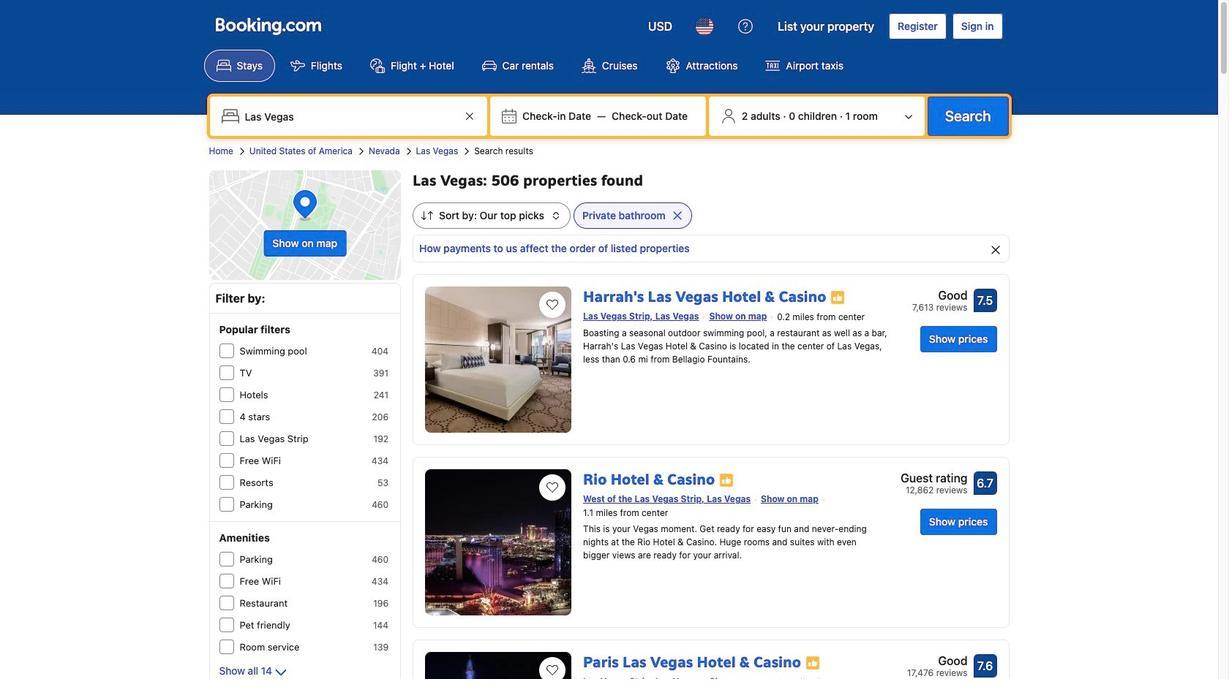 Task type: describe. For each thing, give the bounding box(es) containing it.
this property is part of our preferred partner program. it's committed to providing excellent service and good value. it'll pay us a higher commission if you make a booking. image for this property is part of our preferred partner program. it's committed to providing excellent service and good value. it'll pay us a higher commission if you make a booking. image for rio hotel & casino image
[[719, 473, 734, 488]]

this property is part of our preferred partner program. it's committed to providing excellent service and good value. it'll pay us a higher commission if you make a booking. image for this property is part of our preferred partner program. it's committed to providing excellent service and good value. it'll pay us a higher commission if you make a booking. image corresponding to harrah's las vegas hotel & casino image at the left
[[831, 290, 846, 305]]

booking.com image
[[216, 18, 321, 35]]

rio hotel & casino image
[[425, 470, 572, 616]]



Task type: vqa. For each thing, say whether or not it's contained in the screenshot.
Rio Hotel & Casino image
yes



Task type: locate. For each thing, give the bounding box(es) containing it.
harrah's las vegas hotel & casino image
[[425, 287, 572, 433]]

2 horizontal spatial this property is part of our preferred partner program. it's committed to providing excellent service and good value. it'll pay us a higher commission if you make a booking. image
[[831, 290, 846, 305]]

0 horizontal spatial this property is part of our preferred partner program. it's committed to providing excellent service and good value. it'll pay us a higher commission if you make a booking. image
[[719, 473, 734, 488]]

this property is part of our preferred partner program. it's committed to providing excellent service and good value. it'll pay us a higher commission if you make a booking. image for harrah's las vegas hotel & casino image at the left
[[831, 290, 846, 305]]

Where are you going? field
[[239, 103, 461, 130]]

2 horizontal spatial this property is part of our preferred partner program. it's committed to providing excellent service and good value. it'll pay us a higher commission if you make a booking. image
[[831, 290, 846, 305]]

1 horizontal spatial this property is part of our preferred partner program. it's committed to providing excellent service and good value. it'll pay us a higher commission if you make a booking. image
[[806, 656, 820, 671]]

this property is part of our preferred partner program. it's committed to providing excellent service and good value. it'll pay us a higher commission if you make a booking. image
[[831, 290, 846, 305], [719, 473, 734, 488], [806, 656, 820, 671]]

search results updated. las vegas: 506 properties found. applied filters: private bathroom. element
[[413, 171, 1009, 191]]

1 vertical spatial this property is part of our preferred partner program. it's committed to providing excellent service and good value. it'll pay us a higher commission if you make a booking. image
[[719, 473, 734, 488]]

0 vertical spatial this property is part of our preferred partner program. it's committed to providing excellent service and good value. it'll pay us a higher commission if you make a booking. image
[[831, 290, 846, 305]]

2 vertical spatial this property is part of our preferred partner program. it's committed to providing excellent service and good value. it'll pay us a higher commission if you make a booking. image
[[806, 656, 820, 671]]

this property is part of our preferred partner program. it's committed to providing excellent service and good value. it'll pay us a higher commission if you make a booking. image for the bottom this property is part of our preferred partner program. it's committed to providing excellent service and good value. it'll pay us a higher commission if you make a booking. image
[[806, 656, 820, 671]]

1 vertical spatial this property is part of our preferred partner program. it's committed to providing excellent service and good value. it'll pay us a higher commission if you make a booking. image
[[719, 473, 734, 488]]

this property is part of our preferred partner program. it's committed to providing excellent service and good value. it'll pay us a higher commission if you make a booking. image for rio hotel & casino image
[[719, 473, 734, 488]]

1 horizontal spatial this property is part of our preferred partner program. it's committed to providing excellent service and good value. it'll pay us a higher commission if you make a booking. image
[[806, 656, 820, 671]]

0 vertical spatial this property is part of our preferred partner program. it's committed to providing excellent service and good value. it'll pay us a higher commission if you make a booking. image
[[831, 290, 846, 305]]

0 horizontal spatial this property is part of our preferred partner program. it's committed to providing excellent service and good value. it'll pay us a higher commission if you make a booking. image
[[719, 473, 734, 488]]

this property is part of our preferred partner program. it's committed to providing excellent service and good value. it'll pay us a higher commission if you make a booking. image
[[831, 290, 846, 305], [719, 473, 734, 488], [806, 656, 820, 671]]

2 vertical spatial this property is part of our preferred partner program. it's committed to providing excellent service and good value. it'll pay us a higher commission if you make a booking. image
[[806, 656, 820, 671]]



